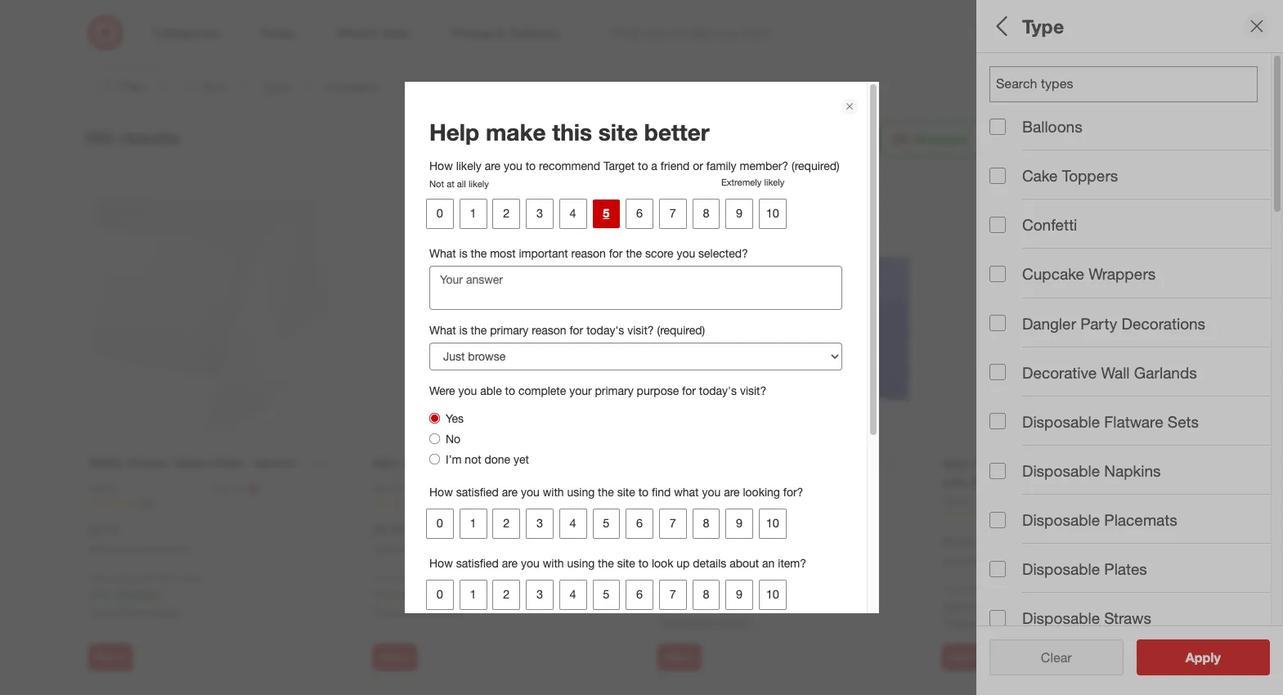 Task type: describe. For each thing, give the bounding box(es) containing it.
cover
[[806, 455, 843, 471]]

0 horizontal spatial occasion
[[324, 79, 379, 95]]

only for 30ct disposable lunch napkins with foil gold - spritz™
[[943, 584, 963, 596]]

0 vertical spatial color
[[413, 79, 445, 95]]

exclusions apply. link for white plastic table cloth - spritz™
[[92, 605, 181, 618]]

165 results
[[82, 126, 180, 149]]

0 horizontal spatial type button
[[247, 69, 303, 105]]

x
[[693, 455, 700, 471]]

see results
[[1169, 650, 1239, 666]]

60ct cutlery gold - spritz™
[[373, 455, 538, 471]]

ship it button for 60ct cutlery gold - spritz™
[[373, 645, 417, 671]]

blue
[[696, 474, 724, 490]]

What can we help you find? suggestions appear below search field
[[600, 15, 1008, 51]]

clear button
[[990, 640, 1124, 676]]

toppers
[[1063, 166, 1119, 185]]

Balloons checkbox
[[990, 118, 1006, 135]]

apply. for gold
[[435, 605, 466, 618]]

cutlery
[[403, 455, 449, 471]]

$35 for 30ct disposable lunch napkins with foil gold - spritz™
[[1012, 584, 1028, 596]]

clear all
[[1033, 650, 1081, 666]]

165
[[82, 126, 114, 149]]

type inside all filters dialog
[[990, 70, 1025, 89]]

only for white plastic table cloth - spritz™
[[88, 572, 108, 584]]

purchased for disposable
[[971, 555, 1018, 568]]

0 horizontal spatial deals
[[618, 79, 651, 95]]

to
[[1014, 140, 1026, 156]]

shipping for 30ct disposable lunch napkins with foil gold - spritz™
[[968, 599, 1012, 613]]

white plastic table cloth - spritz™
[[88, 455, 300, 471]]

with for 52.2" x 108" solid table cover royal blue - spritz™
[[707, 583, 725, 595]]

0 vertical spatial occasion button
[[310, 69, 393, 105]]

dangler
[[1023, 314, 1077, 333]]

$3.75 for 52.2" x 108" solid table cover royal blue - spritz™
[[658, 533, 690, 549]]

sort button
[[165, 69, 241, 105]]

fpo/apo
[[990, 586, 1061, 604]]

- up '564' "link" in the bottom left of the page
[[485, 455, 490, 471]]

spritz down 60ct
[[373, 481, 403, 495]]

Decorative Wall Garlands checkbox
[[990, 364, 1006, 381]]

spritz™ inside "52.2" x 108" solid table cover royal blue - spritz™"
[[737, 474, 781, 490]]

0 vertical spatial guest
[[686, 79, 721, 95]]

see results button
[[1137, 640, 1271, 676]]

purchased for x
[[686, 554, 733, 567]]

table inside "52.2" x 108" solid table cover royal blue - spritz™"
[[770, 455, 803, 471]]

at for only at ¬
[[234, 481, 244, 495]]

exclusions for white plastic table cloth - spritz™
[[92, 605, 147, 618]]

orders inside free with redcard or $35 orders to 40360
[[1167, 121, 1205, 138]]

ship it button for 30ct disposable lunch napkins with foil gold - spritz™
[[943, 645, 987, 671]]

theme inside all filters dialog
[[990, 242, 1041, 261]]

disposable for disposable straws
[[1023, 609, 1101, 628]]

30ct disposable lunch napkins with foil gold - spritz™
[[943, 456, 1139, 491]]

shipping for white plastic table cloth - spritz™
[[114, 587, 158, 601]]

114 link
[[943, 509, 1195, 523]]

cupcake
[[1023, 265, 1085, 283]]

clear for clear
[[1041, 650, 1072, 666]]

see
[[1169, 650, 1193, 666]]

gold inside 60ct cutlery gold - spritz™ link
[[452, 455, 481, 471]]

0 horizontal spatial theme button
[[465, 69, 534, 105]]

it for 52.2" x 108" solid table cover royal blue - spritz™
[[689, 651, 695, 664]]

$3.50
[[943, 533, 975, 550]]

0 vertical spatial theme
[[479, 79, 520, 95]]

free for 30ct disposable lunch napkins with foil gold - spritz™
[[943, 599, 965, 613]]

party
[[1081, 314, 1118, 333]]

spritz™ up '564' "link" in the bottom left of the page
[[494, 455, 538, 471]]

30ct disposable lunch napkins with foil gold - spritz™ link
[[943, 455, 1157, 492]]

only ships with $35 orders free shipping * exclusions apply.
[[943, 584, 1059, 630]]

60ct cutlery gold - spritz™ link
[[373, 454, 538, 473]]

0 horizontal spatial deals button
[[604, 69, 665, 105]]

apply button
[[1137, 640, 1271, 676]]

disposable straws
[[1023, 609, 1152, 628]]

only at
[[777, 492, 814, 506]]

foil
[[973, 474, 995, 491]]

0 vertical spatial brand button
[[783, 69, 846, 105]]

$35 inside free with redcard or $35 orders to 40360
[[1142, 121, 1163, 138]]

wall
[[1102, 363, 1130, 382]]

garlands
[[1135, 363, 1198, 382]]

spritz link up 104
[[658, 491, 774, 508]]

disposable for disposable flatware sets
[[1023, 412, 1101, 431]]

results for see results
[[1196, 650, 1239, 666]]

at for only at
[[804, 492, 814, 506]]

featured
[[990, 528, 1056, 547]]

52.2" x 108" solid table cover royal blue - spritz™
[[658, 455, 843, 490]]

lunch
[[1046, 456, 1085, 472]]

it for 60ct cutlery gold - spritz™
[[404, 651, 410, 664]]

disposable for disposable placemats
[[1023, 511, 1101, 530]]

none text field inside 'type' dialog
[[990, 66, 1258, 102]]

exclusions for 60ct cutlery gold - spritz™
[[377, 605, 432, 618]]

all filters dialog
[[977, 0, 1284, 696]]

free for 60ct cutlery gold - spritz™
[[373, 587, 396, 601]]

ships for white plastic table cloth - spritz™
[[111, 572, 134, 584]]

napkins inside the "30ct disposable lunch napkins with foil gold - spritz™"
[[1088, 456, 1139, 472]]

ship for 30ct disposable lunch napkins with foil gold - spritz™
[[950, 651, 971, 664]]

white plastic table cloth - spritz™ link
[[88, 454, 300, 473]]

placemats
[[1105, 511, 1178, 530]]

disposable inside the "30ct disposable lunch napkins with foil gold - spritz™"
[[973, 456, 1042, 472]]

with for white plastic table cloth - spritz™
[[137, 572, 155, 584]]

- inside 'link'
[[246, 455, 252, 471]]

ships for 30ct disposable lunch napkins with foil gold - spritz™
[[965, 584, 989, 596]]

Disposable Straws checkbox
[[990, 610, 1006, 627]]

type right sort
[[261, 79, 289, 95]]

guest rating inside all filters dialog
[[990, 414, 1086, 433]]

spritz down 30ct
[[943, 493, 973, 507]]

ship it for 52.2" x 108" solid table cover royal blue - spritz™
[[665, 651, 695, 664]]

royal
[[658, 474, 693, 490]]

plates
[[1105, 560, 1148, 579]]

filter button
[[82, 69, 158, 105]]

flatware
[[1105, 412, 1164, 431]]

108"
[[704, 455, 732, 471]]

40360
[[1033, 140, 1069, 156]]

only for 60ct cutlery gold - spritz™
[[373, 572, 393, 584]]

Disposable Placemats checkbox
[[990, 512, 1006, 528]]

white
[[88, 455, 124, 471]]

564
[[424, 497, 440, 510]]

40360 button
[[1033, 139, 1069, 158]]

$6.00
[[373, 521, 405, 538]]

spritz link down 30ct
[[943, 492, 973, 509]]

filter
[[117, 79, 146, 95]]

1 horizontal spatial brand button
[[990, 454, 1272, 511]]

plastic
[[128, 455, 170, 471]]

exclusions inside the only ships with $35 orders free shipping * exclusions apply.
[[947, 617, 1001, 630]]

only ships with $35 orders free shipping * * exclusions apply. for cutlery
[[373, 572, 490, 618]]

0 vertical spatial color button
[[399, 69, 459, 105]]

ships for 52.2" x 108" solid table cover royal blue - spritz™
[[681, 583, 704, 595]]

sort
[[202, 79, 227, 95]]

shipping for 52.2" x 108" solid table cover royal blue - spritz™
[[684, 599, 727, 613]]

solid
[[735, 455, 767, 471]]

balloons
[[1023, 117, 1083, 136]]

decorative wall garlands
[[1023, 363, 1198, 382]]

only ships with $35 orders free shipping * * exclusions apply. for plastic
[[88, 572, 205, 618]]

fpo/apo button
[[990, 569, 1272, 626]]

0 horizontal spatial brand
[[796, 79, 832, 95]]

type dialog
[[977, 0, 1284, 696]]

disposable for disposable plates
[[1023, 560, 1101, 579]]

0 vertical spatial price
[[554, 79, 584, 95]]

disposable flatware sets
[[1023, 412, 1200, 431]]

free for 52.2" x 108" solid table cover royal blue - spritz™
[[658, 599, 681, 613]]

disposable for disposable napkins
[[1023, 461, 1101, 480]]

104
[[709, 509, 725, 521]]

Disposable Napkins checkbox
[[990, 463, 1006, 479]]

sets
[[1168, 412, 1200, 431]]

ships for 60ct cutlery gold - spritz™
[[396, 572, 419, 584]]

rating inside all filters dialog
[[1038, 414, 1086, 433]]

52.2"
[[658, 455, 689, 471]]

clear all button
[[990, 640, 1124, 676]]

filters
[[1018, 14, 1069, 37]]

disposable napkins
[[1023, 461, 1162, 480]]



Task type: locate. For each thing, give the bounding box(es) containing it.
results inside see results button
[[1196, 650, 1239, 666]]

1 clear from the left
[[1033, 650, 1064, 666]]

occasion button
[[310, 69, 393, 105], [990, 110, 1272, 168]]

at
[[234, 481, 244, 495], [804, 492, 814, 506]]

exclusions apply. link for 52.2" x 108" solid table cover royal blue - spritz™
[[662, 616, 751, 630]]

0 horizontal spatial price button
[[540, 69, 598, 105]]

1 horizontal spatial $3.75
[[658, 533, 690, 549]]

2 it from the left
[[404, 651, 410, 664]]

at inside only at ¬
[[234, 481, 244, 495]]

0 horizontal spatial rating
[[724, 79, 762, 95]]

type button right sort
[[247, 69, 303, 105]]

1 horizontal spatial gold
[[998, 474, 1027, 491]]

1 horizontal spatial theme
[[990, 242, 1041, 261]]

1 horizontal spatial guest rating button
[[990, 397, 1272, 454]]

online down '104' link
[[736, 554, 762, 567]]

with down disposable plates option
[[991, 584, 1010, 596]]

when for 60ct cutlery gold - spritz™
[[373, 543, 399, 556]]

0 vertical spatial price button
[[540, 69, 598, 105]]

online down featured
[[1020, 555, 1047, 568]]

2 ship from the left
[[380, 651, 401, 664]]

dangler party decorations
[[1023, 314, 1206, 333]]

1 table from the left
[[173, 455, 206, 471]]

it for white plastic table cloth - spritz™
[[119, 651, 125, 664]]

gold right foil
[[998, 474, 1027, 491]]

table right "solid"
[[770, 455, 803, 471]]

results right see
[[1196, 650, 1239, 666]]

1 vertical spatial deals button
[[990, 340, 1272, 397]]

1 horizontal spatial occasion button
[[990, 110, 1272, 168]]

disposable plates
[[1023, 560, 1148, 579]]

purchased inside the $6.00 when purchased online
[[401, 543, 448, 556]]

orders for 30ct disposable lunch napkins with foil gold - spritz™
[[1031, 584, 1059, 596]]

orders right or
[[1167, 121, 1205, 138]]

3 it from the left
[[689, 651, 695, 664]]

clear for clear all
[[1033, 650, 1064, 666]]

online down '564' "link" in the bottom left of the page
[[451, 543, 477, 556]]

1 it from the left
[[119, 651, 125, 664]]

4 ship it from the left
[[950, 651, 979, 664]]

1 vertical spatial color button
[[990, 168, 1272, 225]]

0 horizontal spatial brand button
[[783, 69, 846, 105]]

gold inside the "30ct disposable lunch napkins with foil gold - spritz™"
[[998, 474, 1027, 491]]

1 horizontal spatial deals
[[990, 356, 1032, 375]]

0 vertical spatial theme button
[[465, 69, 534, 105]]

decorations
[[1122, 314, 1206, 333]]

purchased down 104
[[686, 554, 733, 567]]

online down 262 link
[[166, 543, 192, 556]]

when for white plastic table cloth - spritz™
[[88, 543, 114, 556]]

Confetti checkbox
[[990, 217, 1006, 233]]

type inside dialog
[[1023, 14, 1065, 37]]

$3.75 when purchased online for plastic
[[88, 521, 192, 556]]

0 horizontal spatial table
[[173, 455, 206, 471]]

apply. inside the only ships with $35 orders free shipping * exclusions apply.
[[1005, 617, 1035, 630]]

1 horizontal spatial price
[[990, 299, 1029, 318]]

$3.75 for white plastic table cloth - spritz™
[[88, 521, 120, 538]]

0 vertical spatial brand
[[796, 79, 832, 95]]

spritz™ inside 'link'
[[255, 455, 300, 471]]

with for 30ct disposable lunch napkins with foil gold - spritz™
[[991, 584, 1010, 596]]

with down 104
[[707, 583, 725, 595]]

results for 165 results
[[119, 126, 180, 149]]

$3.75 when purchased online down 104
[[658, 533, 762, 567]]

brand down what can we help you find? suggestions appear below search box
[[796, 79, 832, 95]]

when
[[88, 543, 114, 556], [373, 543, 399, 556], [658, 554, 683, 567], [943, 555, 968, 568]]

ship it for 30ct disposable lunch napkins with foil gold - spritz™
[[950, 651, 979, 664]]

online for lunch
[[1020, 555, 1047, 568]]

free for white plastic table cloth - spritz™
[[88, 587, 111, 601]]

1 horizontal spatial type button
[[990, 53, 1272, 110]]

with for 60ct cutlery gold - spritz™
[[422, 572, 440, 584]]

at up '104' link
[[804, 492, 814, 506]]

online for 108"
[[736, 554, 762, 567]]

disposable placemats
[[1023, 511, 1178, 530]]

- right blue
[[728, 474, 733, 490]]

2 table from the left
[[770, 455, 803, 471]]

spritz down white
[[88, 481, 118, 495]]

ship it button
[[88, 645, 133, 671], [373, 645, 417, 671], [658, 645, 702, 671], [943, 645, 987, 671]]

online for gold
[[451, 543, 477, 556]]

114
[[993, 509, 1010, 522]]

cake toppers
[[1023, 166, 1119, 185]]

white plastic table cloth - spritz™ image
[[88, 193, 340, 445], [88, 193, 340, 445]]

1 horizontal spatial price button
[[990, 282, 1272, 340]]

1 horizontal spatial occasion
[[990, 127, 1060, 146]]

brand
[[796, 79, 832, 95], [990, 471, 1035, 490]]

decorative
[[1023, 363, 1097, 382]]

1 vertical spatial color
[[990, 185, 1030, 203]]

52.2" x 108" solid table cover royal blue - spritz™ link
[[658, 454, 871, 491]]

orders for 60ct cutlery gold - spritz™
[[461, 572, 490, 584]]

30ct
[[943, 456, 969, 472]]

1 vertical spatial rating
[[1038, 414, 1086, 433]]

Disposable Plates checkbox
[[990, 561, 1006, 578]]

0 horizontal spatial gold
[[452, 455, 481, 471]]

with up 40360
[[1043, 121, 1067, 138]]

ship for 60ct cutlery gold - spritz™
[[380, 651, 401, 664]]

type button up or
[[990, 53, 1272, 110]]

orders for white plastic table cloth - spritz™
[[176, 572, 205, 584]]

gold right cutlery
[[452, 455, 481, 471]]

clear down disposable straws
[[1041, 650, 1072, 666]]

guest rating
[[686, 79, 762, 95], [990, 414, 1086, 433]]

apply.
[[150, 605, 181, 618], [435, 605, 466, 618], [720, 616, 751, 630], [1005, 617, 1035, 630]]

4 ship from the left
[[950, 651, 971, 664]]

- right disposable napkins option
[[1031, 474, 1036, 491]]

ship it for white plastic table cloth - spritz™
[[96, 651, 125, 664]]

at left ¬ at left bottom
[[234, 481, 244, 495]]

0 horizontal spatial guest rating
[[686, 79, 762, 95]]

napkins down disposable flatware sets
[[1088, 456, 1139, 472]]

cake
[[1023, 166, 1058, 185]]

confetti
[[1023, 215, 1078, 234]]

spritz™ inside the "30ct disposable lunch napkins with foil gold - spritz™"
[[1040, 474, 1084, 491]]

spritz link up '262'
[[88, 480, 205, 497]]

clear left all
[[1033, 650, 1064, 666]]

1 horizontal spatial color
[[990, 185, 1030, 203]]

1 vertical spatial guest rating
[[990, 414, 1086, 433]]

all filters
[[990, 14, 1069, 37]]

$35 for 52.2" x 108" solid table cover royal blue - spritz™
[[728, 583, 743, 595]]

type down search button
[[990, 70, 1025, 89]]

shipping
[[915, 131, 969, 147]]

1 vertical spatial theme button
[[990, 225, 1272, 282]]

None text field
[[990, 66, 1258, 102]]

0 horizontal spatial price
[[554, 79, 584, 95]]

exclusions apply. link for 60ct cutlery gold - spritz™
[[377, 605, 466, 618]]

4 ship it button from the left
[[943, 645, 987, 671]]

disposable up "114" link
[[1023, 461, 1101, 480]]

0 horizontal spatial theme
[[479, 79, 520, 95]]

purchased down '262'
[[117, 543, 163, 556]]

disposable down 30ct disposable lunch napkins with foil gold - spritz™ link
[[1023, 511, 1101, 530]]

1 ship it from the left
[[96, 651, 125, 664]]

1 horizontal spatial color button
[[990, 168, 1272, 225]]

$6.00 when purchased online
[[373, 521, 477, 556]]

- right cloth
[[246, 455, 252, 471]]

orders down 262 link
[[176, 572, 205, 584]]

0 vertical spatial deals button
[[604, 69, 665, 105]]

clear inside button
[[1033, 650, 1064, 666]]

price inside all filters dialog
[[990, 299, 1029, 318]]

search button
[[996, 15, 1036, 54]]

with inside the "30ct disposable lunch napkins with foil gold - spritz™"
[[943, 474, 969, 491]]

0 horizontal spatial $3.75 when purchased online
[[88, 521, 192, 556]]

straws
[[1105, 609, 1152, 628]]

orders down the $6.00 when purchased online
[[461, 572, 490, 584]]

occasion
[[324, 79, 379, 95], [990, 127, 1060, 146]]

apply. for 108"
[[720, 616, 751, 630]]

orders for 52.2" x 108" solid table cover royal blue - spritz™
[[746, 583, 774, 595]]

Disposable Flatware Sets checkbox
[[990, 414, 1006, 430]]

all
[[1068, 650, 1081, 666]]

only for 52.2" x 108" solid table cover royal blue - spritz™
[[658, 583, 678, 595]]

0 horizontal spatial $3.75
[[88, 521, 120, 538]]

1 vertical spatial price
[[990, 299, 1029, 318]]

shipping for 60ct cutlery gold - spritz™
[[399, 587, 443, 601]]

with inside free with redcard or $35 orders to 40360
[[1043, 121, 1067, 138]]

purchased for plastic
[[117, 543, 163, 556]]

clear inside button
[[1041, 650, 1072, 666]]

- inside the "30ct disposable lunch napkins with foil gold - spritz™"
[[1031, 474, 1036, 491]]

purchased down $6.00
[[401, 543, 448, 556]]

free inside free with redcard or $35 orders to 40360
[[1014, 121, 1040, 138]]

purchased inside $3.50 when purchased online
[[971, 555, 1018, 568]]

when for 30ct disposable lunch napkins with foil gold - spritz™
[[943, 555, 968, 568]]

30ct disposable lunch napkins with foil gold - spritz™ image
[[943, 193, 1195, 446], [943, 193, 1195, 446]]

$3.75 when purchased online
[[88, 521, 192, 556], [658, 533, 762, 567]]

napkins down flatware
[[1105, 461, 1162, 480]]

with inside the only ships with $35 orders free shipping * exclusions apply.
[[991, 584, 1010, 596]]

when for 52.2" x 108" solid table cover royal blue - spritz™
[[658, 554, 683, 567]]

deals
[[618, 79, 651, 95], [990, 356, 1032, 375]]

brand button
[[783, 69, 846, 105], [990, 454, 1272, 511]]

0 vertical spatial guest rating
[[686, 79, 762, 95]]

deals button
[[604, 69, 665, 105], [990, 340, 1272, 397]]

free inside the only ships with $35 orders free shipping * exclusions apply.
[[943, 599, 965, 613]]

it for 30ct disposable lunch napkins with foil gold - spritz™
[[973, 651, 979, 664]]

brand inside all filters dialog
[[990, 471, 1035, 490]]

deals down 'dangler party decorations' 'option'
[[990, 356, 1032, 375]]

free with redcard or $35 orders to 40360
[[1014, 121, 1205, 156]]

0 vertical spatial rating
[[724, 79, 762, 95]]

1 ship it button from the left
[[88, 645, 133, 671]]

orders inside the only ships with $35 orders free shipping * exclusions apply.
[[1031, 584, 1059, 596]]

rating down what can we help you find? suggestions appear below search box
[[724, 79, 762, 95]]

2 clear from the left
[[1041, 650, 1072, 666]]

- inside "52.2" x 108" solid table cover royal blue - spritz™"
[[728, 474, 733, 490]]

1 vertical spatial theme
[[990, 242, 1041, 261]]

type button
[[990, 53, 1272, 110], [247, 69, 303, 105]]

when inside $3.50 when purchased online
[[943, 555, 968, 568]]

with down '262'
[[137, 572, 155, 584]]

exclusions apply. link for 30ct disposable lunch napkins with foil gold - spritz™
[[947, 617, 1035, 630]]

ship it button for 52.2" x 108" solid table cover royal blue - spritz™
[[658, 645, 702, 671]]

disposable up fpo/apo
[[1023, 560, 1101, 579]]

purchased for cutlery
[[401, 543, 448, 556]]

deals inside all filters dialog
[[990, 356, 1032, 375]]

when inside the $6.00 when purchased online
[[373, 543, 399, 556]]

brand up '114'
[[990, 471, 1035, 490]]

guest rating button inside all filters dialog
[[990, 397, 1272, 454]]

$3.75 when purchased online down '262'
[[88, 521, 192, 556]]

spritz™ down lunch
[[1040, 474, 1084, 491]]

deals down advertisement region
[[618, 79, 651, 95]]

shipping inside the only ships with $35 orders free shipping * exclusions apply.
[[968, 599, 1012, 613]]

spritz™ up ¬ at left bottom
[[255, 455, 300, 471]]

0 horizontal spatial guest rating button
[[672, 69, 776, 105]]

wrappers
[[1089, 265, 1156, 283]]

0 horizontal spatial results
[[119, 126, 180, 149]]

1 vertical spatial guest
[[990, 414, 1034, 433]]

occasion inside all filters dialog
[[990, 127, 1060, 146]]

$3.75 down royal
[[658, 533, 690, 549]]

60ct cutlery gold - spritz™ image
[[373, 193, 625, 445], [373, 193, 625, 445]]

1 horizontal spatial guest rating
[[990, 414, 1086, 433]]

advertisement region
[[151, 0, 1133, 38]]

3 ship it button from the left
[[658, 645, 702, 671]]

4 it from the left
[[973, 651, 979, 664]]

brand button down what can we help you find? suggestions appear below search box
[[783, 69, 846, 105]]

0 horizontal spatial guest
[[686, 79, 721, 95]]

exclusions for 52.2" x 108" solid table cover royal blue - spritz™
[[662, 616, 717, 630]]

1 vertical spatial price button
[[990, 282, 1272, 340]]

spritz down royal
[[658, 492, 688, 506]]

only ships with $35 orders free shipping * * exclusions apply. for x
[[658, 583, 774, 630]]

spritz™ down "solid"
[[737, 474, 781, 490]]

cupcake wrappers
[[1023, 265, 1156, 283]]

online inside $3.50 when purchased online
[[1020, 555, 1047, 568]]

ship for white plastic table cloth - spritz™
[[96, 651, 116, 664]]

brand button down flatware
[[990, 454, 1272, 511]]

$35 for white plastic table cloth - spritz™
[[158, 572, 174, 584]]

online inside the $6.00 when purchased online
[[451, 543, 477, 556]]

with down 30ct
[[943, 474, 969, 491]]

guest inside all filters dialog
[[990, 414, 1034, 433]]

1 vertical spatial results
[[1196, 650, 1239, 666]]

napkins
[[1088, 456, 1139, 472], [1105, 461, 1162, 480]]

1 horizontal spatial guest
[[990, 414, 1034, 433]]

table
[[173, 455, 206, 471], [770, 455, 803, 471]]

3 ship from the left
[[665, 651, 686, 664]]

1 horizontal spatial $3.75 when purchased online
[[658, 533, 762, 567]]

*
[[158, 587, 162, 601], [443, 587, 447, 601], [727, 599, 732, 613], [88, 605, 92, 618], [373, 605, 377, 618], [658, 616, 662, 630], [943, 617, 947, 630]]

$35 for 60ct cutlery gold - spritz™
[[443, 572, 459, 584]]

napkins inside 'type' dialog
[[1105, 461, 1162, 480]]

1 vertical spatial occasion
[[990, 127, 1060, 146]]

shipping button
[[880, 121, 1001, 157]]

only inside only at ¬
[[208, 481, 231, 495]]

only inside the only ships with $35 orders free shipping * exclusions apply.
[[943, 584, 963, 596]]

0 vertical spatial results
[[119, 126, 180, 149]]

$35 inside the only ships with $35 orders free shipping * exclusions apply.
[[1012, 584, 1028, 596]]

only ships with $35 orders free shipping * * exclusions apply.
[[88, 572, 205, 618], [373, 572, 490, 618], [658, 583, 774, 630]]

¬
[[248, 480, 258, 497]]

0 vertical spatial deals
[[618, 79, 651, 95]]

free
[[1014, 121, 1040, 138], [88, 587, 111, 601], [373, 587, 396, 601], [658, 599, 681, 613], [943, 599, 965, 613]]

0 horizontal spatial only ships with $35 orders free shipping * * exclusions apply.
[[88, 572, 205, 618]]

rating
[[724, 79, 762, 95], [1038, 414, 1086, 433]]

or
[[1127, 121, 1139, 138]]

0 horizontal spatial color button
[[399, 69, 459, 105]]

1 vertical spatial occasion button
[[990, 110, 1272, 168]]

redcard
[[1071, 121, 1123, 138]]

2 ship it from the left
[[380, 651, 410, 664]]

1 horizontal spatial at
[[804, 492, 814, 506]]

ship for 52.2" x 108" solid table cover royal blue - spritz™
[[665, 651, 686, 664]]

Dangler Party Decorations checkbox
[[990, 315, 1006, 331]]

0 vertical spatial occasion
[[324, 79, 379, 95]]

0 horizontal spatial at
[[234, 481, 244, 495]]

apply
[[1186, 650, 1221, 666]]

type right all
[[1023, 14, 1065, 37]]

all
[[990, 14, 1013, 37]]

0 vertical spatial gold
[[452, 455, 481, 471]]

3 ship it from the left
[[665, 651, 695, 664]]

564 link
[[373, 497, 625, 511]]

guest rating button
[[672, 69, 776, 105], [990, 397, 1272, 454]]

color inside all filters dialog
[[990, 185, 1030, 203]]

Cake Toppers checkbox
[[990, 167, 1006, 184]]

-
[[246, 455, 252, 471], [485, 455, 490, 471], [728, 474, 733, 490], [1031, 474, 1036, 491]]

table left cloth
[[173, 455, 206, 471]]

occasion button inside all filters dialog
[[990, 110, 1272, 168]]

262
[[139, 497, 155, 510]]

1 vertical spatial guest rating button
[[990, 397, 1272, 454]]

1 horizontal spatial brand
[[990, 471, 1035, 490]]

Cupcake Wrappers checkbox
[[990, 266, 1006, 282]]

theme button
[[465, 69, 534, 105], [990, 225, 1272, 282]]

purchased down featured
[[971, 555, 1018, 568]]

1 vertical spatial deals
[[990, 356, 1032, 375]]

orders down '104' link
[[746, 583, 774, 595]]

disposable up lunch
[[1023, 412, 1101, 431]]

ship it for 60ct cutlery gold - spritz™
[[380, 651, 410, 664]]

with
[[1043, 121, 1067, 138], [943, 474, 969, 491], [137, 572, 155, 584], [422, 572, 440, 584], [707, 583, 725, 595], [991, 584, 1010, 596]]

1 horizontal spatial only ships with $35 orders free shipping * * exclusions apply.
[[373, 572, 490, 618]]

ship
[[96, 651, 116, 664], [380, 651, 401, 664], [665, 651, 686, 664], [950, 651, 971, 664]]

color button
[[399, 69, 459, 105], [990, 168, 1272, 225]]

clear
[[1033, 650, 1064, 666], [1041, 650, 1072, 666]]

0 horizontal spatial color
[[413, 79, 445, 95]]

results right 165
[[119, 126, 180, 149]]

apply. for table
[[150, 605, 181, 618]]

$3.75 when purchased online for x
[[658, 533, 762, 567]]

rating up lunch
[[1038, 414, 1086, 433]]

with down the $6.00 when purchased online
[[422, 572, 440, 584]]

guest
[[686, 79, 721, 95], [990, 414, 1034, 433]]

52.2" x 108" solid table cover royal blue - spritz™ image
[[658, 193, 910, 445], [658, 193, 910, 445]]

exclusions apply. link
[[92, 605, 181, 618], [377, 605, 466, 618], [662, 616, 751, 630], [947, 617, 1035, 630]]

$35
[[1142, 121, 1163, 138], [158, 572, 174, 584], [443, 572, 459, 584], [728, 583, 743, 595], [1012, 584, 1028, 596]]

cloth
[[209, 455, 243, 471]]

1 horizontal spatial deals button
[[990, 340, 1272, 397]]

1 horizontal spatial theme button
[[990, 225, 1272, 282]]

table inside 'link'
[[173, 455, 206, 471]]

0 horizontal spatial occasion button
[[310, 69, 393, 105]]

disposable up foil
[[973, 456, 1042, 472]]

1 horizontal spatial table
[[770, 455, 803, 471]]

1 vertical spatial brand
[[990, 471, 1035, 490]]

2 horizontal spatial only ships with $35 orders free shipping * * exclusions apply.
[[658, 583, 774, 630]]

search
[[996, 26, 1036, 42]]

orders
[[1167, 121, 1205, 138], [176, 572, 205, 584], [461, 572, 490, 584], [746, 583, 774, 595], [1031, 584, 1059, 596]]

$3.50 when purchased online
[[943, 533, 1047, 568]]

featured button
[[990, 511, 1272, 569]]

1 horizontal spatial results
[[1196, 650, 1239, 666]]

disposable up clear button
[[1023, 609, 1101, 628]]

104 link
[[658, 508, 910, 522]]

orders down disposable plates
[[1031, 584, 1059, 596]]

1 vertical spatial brand button
[[990, 454, 1272, 511]]

262 link
[[88, 497, 340, 511]]

* inside the only ships with $35 orders free shipping * exclusions apply.
[[943, 617, 947, 630]]

spritz
[[88, 481, 118, 495], [373, 481, 403, 495], [658, 492, 688, 506], [943, 493, 973, 507]]

1 vertical spatial gold
[[998, 474, 1027, 491]]

only at ¬
[[208, 480, 258, 497]]

ship it button for white plastic table cloth - spritz™
[[88, 645, 133, 671]]

ships inside the only ships with $35 orders free shipping * exclusions apply.
[[965, 584, 989, 596]]

online for table
[[166, 543, 192, 556]]

1 ship from the left
[[96, 651, 116, 664]]

1 horizontal spatial rating
[[1038, 414, 1086, 433]]

$3.75 down white
[[88, 521, 120, 538]]

spritz link down 60ct
[[373, 480, 403, 497]]

60ct
[[373, 455, 400, 471]]

0 vertical spatial guest rating button
[[672, 69, 776, 105]]

2 ship it button from the left
[[373, 645, 417, 671]]



Task type: vqa. For each thing, say whether or not it's contained in the screenshot.
third it from right
yes



